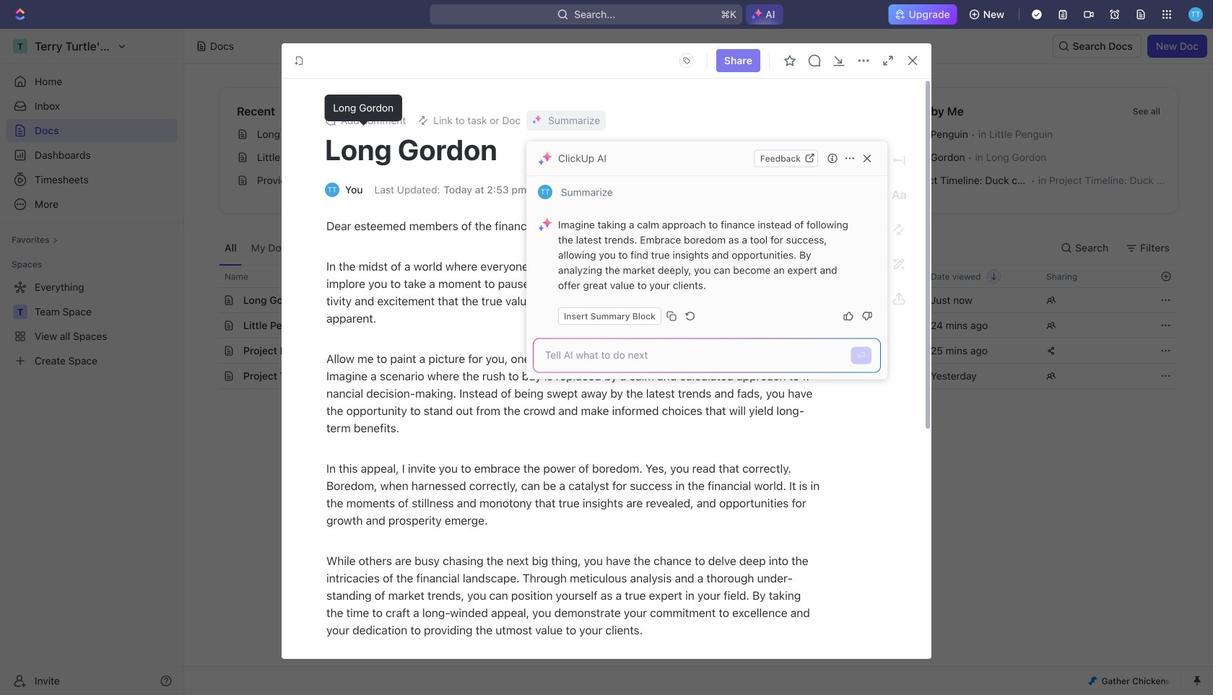 Task type: describe. For each thing, give the bounding box(es) containing it.
2 row from the top
[[203, 287, 1178, 313]]

3 row from the top
[[203, 313, 1178, 339]]

1 row from the top
[[203, 265, 1178, 288]]

sidebar navigation
[[0, 29, 184, 695]]

drumstick bite image
[[1089, 677, 1097, 686]]



Task type: vqa. For each thing, say whether or not it's contained in the screenshot.
column header
yes



Task type: locate. For each thing, give the bounding box(es) containing it.
tree inside sidebar navigation
[[6, 276, 178, 373]]

table
[[203, 265, 1178, 389]]

cell
[[203, 288, 219, 313], [807, 288, 922, 313], [203, 313, 219, 338], [807, 313, 922, 338], [203, 339, 219, 363], [203, 364, 219, 388]]

column header
[[203, 265, 219, 288]]

row
[[203, 265, 1178, 288], [203, 287, 1178, 313], [203, 313, 1178, 339], [203, 338, 1178, 364], [203, 363, 1178, 389]]

5 row from the top
[[203, 363, 1178, 389]]

Tell AI what to do next text field
[[545, 348, 843, 363]]

tab list
[[219, 231, 577, 265]]

tree
[[6, 276, 178, 373]]

4 row from the top
[[203, 338, 1178, 364]]



